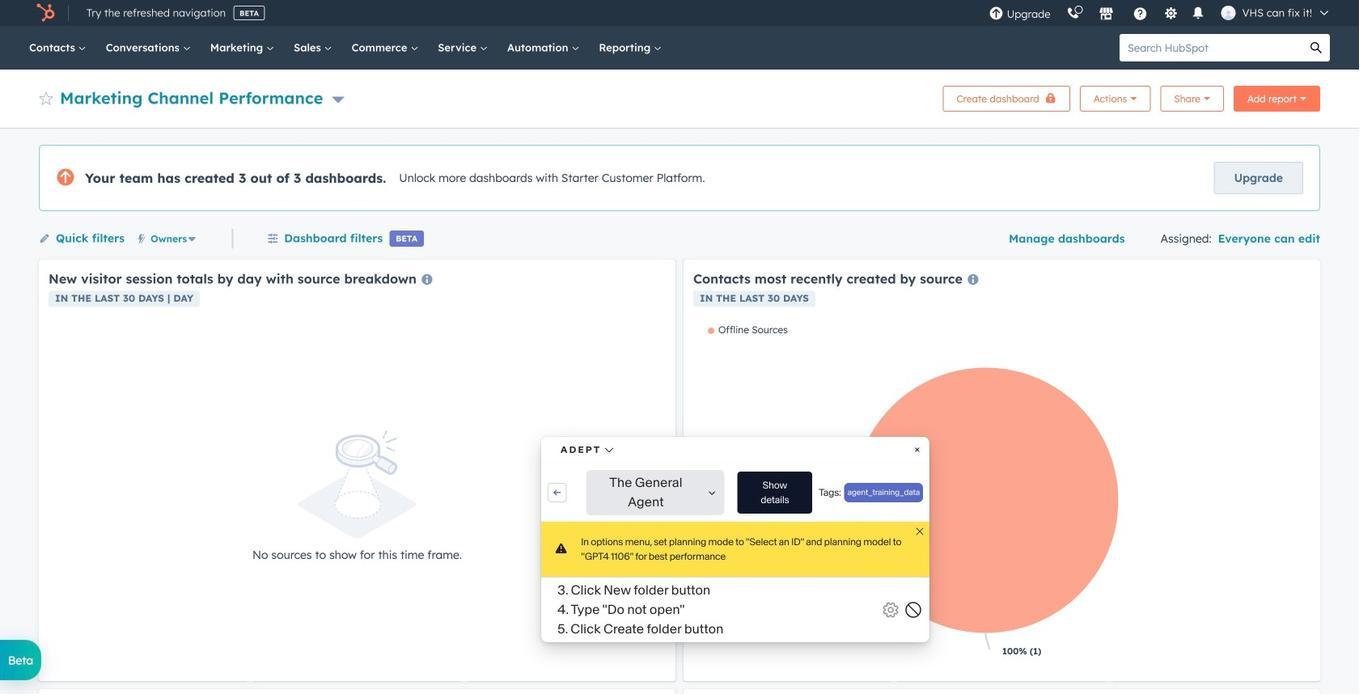 Task type: vqa. For each thing, say whether or not it's contained in the screenshot.
first teammate from the top
no



Task type: locate. For each thing, give the bounding box(es) containing it.
menu
[[981, 0, 1340, 26]]

banner
[[39, 81, 1320, 112]]

form submission totals element
[[684, 689, 1320, 694]]

contacts most recently created by source element
[[684, 260, 1320, 681]]

new visitor session totals by day with source breakdown element
[[39, 260, 676, 681]]



Task type: describe. For each thing, give the bounding box(es) containing it.
Search HubSpot search field
[[1120, 34, 1302, 61]]

marketplaces image
[[1099, 7, 1114, 22]]

landing page submission totals element
[[39, 689, 676, 694]]



